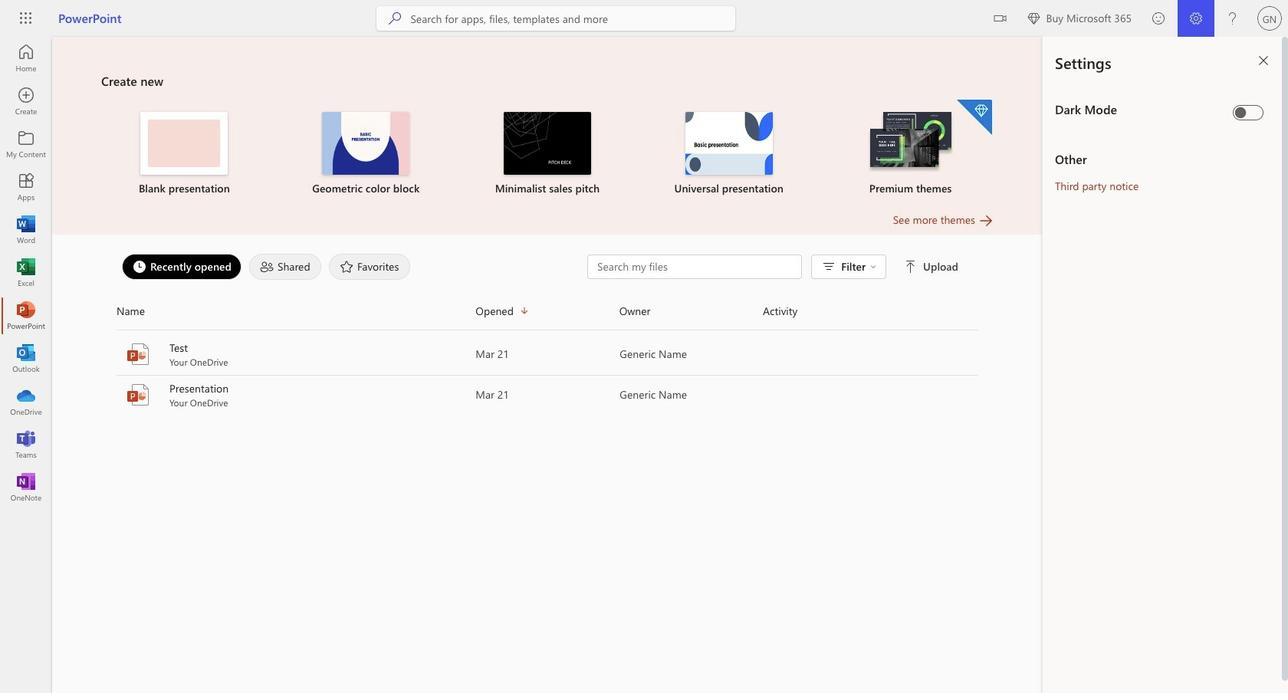 Task type: locate. For each thing, give the bounding box(es) containing it.
home image
[[18, 51, 34, 66]]

2 region from the left
[[1043, 37, 1289, 693]]

navigation
[[0, 37, 52, 509]]

powerpoint image up powerpoint image
[[126, 342, 150, 367]]

1 tab from the left
[[118, 254, 245, 280]]

gn image
[[1258, 6, 1282, 31]]

powerpoint image
[[18, 308, 34, 324], [126, 342, 150, 367]]

list
[[101, 98, 994, 212]]

word image
[[18, 222, 34, 238]]

banner
[[0, 0, 1289, 40]]

minimalist sales pitch image
[[504, 112, 591, 175]]

onenote image
[[18, 480, 34, 495]]

tab
[[118, 254, 245, 280], [245, 254, 325, 280], [325, 254, 415, 280]]

other element
[[1055, 151, 1270, 168]]

0 horizontal spatial powerpoint image
[[18, 308, 34, 324]]

activity, column 4 of 4 column header
[[763, 299, 979, 324]]

tab list
[[118, 250, 588, 284]]

powerpoint image up outlook image
[[18, 308, 34, 324]]

blank presentation element
[[103, 112, 266, 196]]

name test cell
[[117, 341, 476, 368]]

region
[[997, 37, 1289, 693], [1043, 37, 1289, 693]]

apps image
[[18, 179, 34, 195]]

None search field
[[377, 6, 736, 31]]

excel image
[[18, 265, 34, 281]]

powerpoint image
[[126, 383, 150, 407]]

onedrive image
[[18, 394, 34, 410]]

application
[[0, 37, 1043, 693]]

1 vertical spatial powerpoint image
[[126, 342, 150, 367]]

premium themes image
[[867, 112, 955, 174]]

1 horizontal spatial powerpoint image
[[126, 342, 150, 367]]

recently opened element
[[122, 254, 242, 280]]

3 tab from the left
[[325, 254, 415, 280]]

row
[[117, 299, 979, 331]]

teams image
[[18, 437, 34, 453]]

main content
[[52, 37, 1043, 416]]

displaying 2 out of 2 files. status
[[588, 255, 962, 279]]

favorites element
[[329, 254, 411, 280]]

geometric color block image
[[322, 112, 410, 175]]



Task type: describe. For each thing, give the bounding box(es) containing it.
2 tab from the left
[[245, 254, 325, 280]]

dark mode element
[[1055, 101, 1227, 118]]

shared element
[[249, 254, 321, 280]]

universal presentation element
[[648, 112, 811, 196]]

create image
[[18, 94, 34, 109]]

0 vertical spatial powerpoint image
[[18, 308, 34, 324]]

my content image
[[18, 137, 34, 152]]

minimalist sales pitch element
[[466, 112, 629, 196]]

premium templates diamond image
[[957, 100, 993, 135]]

outlook image
[[18, 351, 34, 367]]

universal presentation image
[[686, 112, 773, 175]]

premium themes element
[[829, 100, 993, 196]]

geometric color block element
[[284, 112, 448, 196]]

1 region from the left
[[997, 37, 1289, 693]]

name presentation cell
[[117, 381, 476, 409]]

Search my files text field
[[596, 259, 794, 275]]

Search box. Suggestions appear as you type. search field
[[411, 6, 736, 31]]

powerpoint image inside name test cell
[[126, 342, 150, 367]]



Task type: vqa. For each thing, say whether or not it's contained in the screenshot.
ago
no



